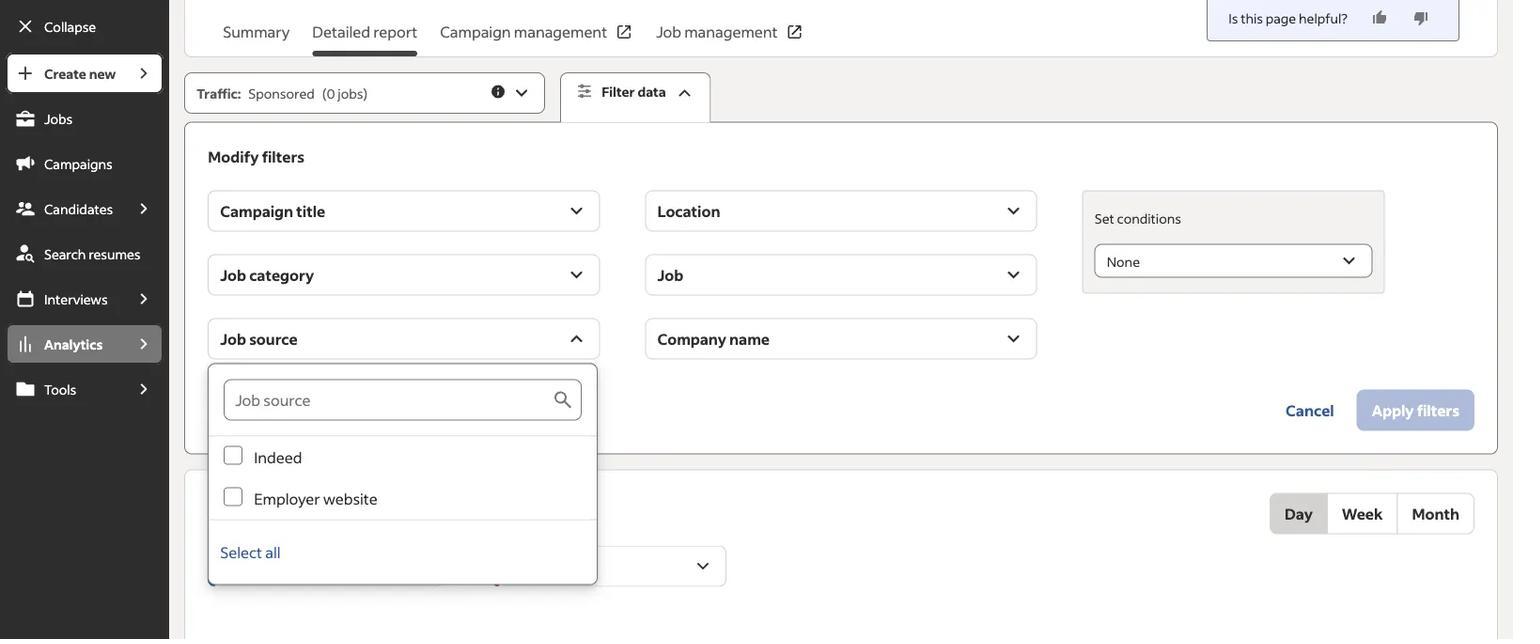 Task type: describe. For each thing, give the bounding box(es) containing it.
interviews link
[[6, 278, 124, 320]]

create
[[44, 65, 86, 82]]

0 vertical spatial filters
[[262, 147, 305, 166]]

campaign management link
[[440, 21, 634, 56]]

website
[[323, 489, 378, 508]]

location
[[658, 201, 721, 221]]

cancel button
[[1271, 390, 1350, 431]]

collapse button
[[6, 6, 164, 47]]

name
[[730, 329, 770, 348]]

this page is not helpful image
[[1412, 8, 1431, 27]]

new
[[89, 65, 116, 82]]

clear
[[208, 401, 246, 420]]

detailed report
[[312, 22, 418, 41]]

time
[[300, 500, 333, 520]]

month
[[1413, 504, 1460, 523]]

week
[[1342, 504, 1383, 523]]

campaign title button
[[208, 190, 600, 232]]

is
[[1229, 9, 1239, 26]]

management for campaign management
[[514, 22, 608, 41]]

campaign for campaign management
[[440, 22, 511, 41]]

job management link
[[656, 21, 804, 56]]

company name
[[658, 329, 770, 348]]

none button
[[1095, 244, 1373, 278]]

search resumes link
[[6, 233, 164, 275]]

metrics
[[208, 500, 262, 520]]

clear all filters button
[[208, 390, 311, 431]]

search
[[44, 245, 86, 262]]

jobs
[[44, 110, 73, 127]]

menu bar containing create new
[[0, 53, 169, 639]]

resumes
[[89, 245, 141, 262]]

tools link
[[6, 369, 124, 410]]

job category button
[[208, 254, 600, 296]]

this page is helpful image
[[1371, 8, 1390, 27]]

job for job
[[658, 265, 684, 285]]

create new
[[44, 65, 116, 82]]

conditions
[[1118, 210, 1182, 227]]

job for job management
[[656, 22, 682, 41]]

campaign title
[[220, 201, 326, 221]]

clear all filters
[[208, 401, 311, 420]]

all for select
[[265, 543, 281, 562]]

campaign for campaign title
[[220, 201, 293, 221]]

this filters data based on the type of traffic a job received, not the sponsored status of the job itself. some jobs may receive both sponsored and organic traffic. combined view shows all traffic. image
[[490, 83, 507, 100]]

modify filters
[[208, 147, 305, 166]]

filter data
[[602, 83, 666, 100]]

jobs link
[[6, 98, 164, 139]]

indeed
[[254, 448, 302, 467]]

all for clear
[[249, 401, 266, 420]]

modify
[[208, 147, 259, 166]]

employer website option
[[209, 478, 597, 520]]

helpful?
[[1299, 9, 1348, 26]]

day
[[1285, 504, 1313, 523]]

set
[[1095, 210, 1115, 227]]

employer
[[254, 489, 320, 508]]

job source
[[220, 329, 298, 348]]

report
[[373, 22, 418, 41]]

job source button
[[208, 318, 600, 360]]

traffic:
[[197, 85, 241, 102]]

set conditions
[[1095, 210, 1182, 227]]

campaign management
[[440, 22, 608, 41]]



Task type: vqa. For each thing, say whether or not it's contained in the screenshot.
the Campaign
yes



Task type: locate. For each thing, give the bounding box(es) containing it.
filters right the modify
[[262, 147, 305, 166]]

filter data button
[[561, 72, 711, 123]]

candidates
[[44, 200, 113, 217]]

1 vertical spatial campaign
[[220, 201, 293, 221]]

indeed option
[[209, 437, 597, 478]]

candidates link
[[6, 188, 124, 229]]

create new link
[[6, 53, 124, 94]]

this
[[1241, 9, 1264, 26]]

job category
[[220, 265, 314, 285]]

job for job source
[[220, 329, 246, 348]]

job management
[[656, 22, 778, 41]]

title
[[296, 201, 326, 221]]

campaigns
[[44, 155, 113, 172]]

data
[[638, 83, 666, 100]]

filters inside clear all filters button
[[269, 401, 311, 420]]

campaign left title
[[220, 201, 293, 221]]

1 management from the left
[[514, 22, 608, 41]]

job up data
[[656, 22, 682, 41]]

1 horizontal spatial campaign
[[440, 22, 511, 41]]

source
[[249, 329, 298, 348]]

menu bar
[[0, 53, 169, 639]]

management for job management
[[685, 22, 778, 41]]

traffic: sponsored ( 0 jobs )
[[197, 85, 368, 102]]

summary link
[[223, 21, 290, 56]]

job source list box
[[209, 364, 597, 584]]

sponsored
[[249, 85, 315, 102]]

job inside popup button
[[220, 329, 246, 348]]

interviews
[[44, 291, 108, 307]]

all
[[249, 401, 266, 420], [265, 543, 281, 562]]

jobs
[[338, 85, 363, 102]]

campaigns link
[[6, 143, 164, 184]]

0
[[327, 85, 335, 102]]

none
[[1107, 253, 1141, 270]]

category
[[249, 265, 314, 285]]

location button
[[645, 190, 1038, 232]]

detailed
[[312, 22, 370, 41]]

company
[[658, 329, 727, 348]]

over
[[265, 500, 297, 520]]

collapse
[[44, 18, 96, 35]]

all inside select all 'button'
[[265, 543, 281, 562]]

campaign up this filters data based on the type of traffic a job received, not the sponsored status of the job itself. some jobs may receive both sponsored and organic traffic. combined view shows all traffic. image on the left top of the page
[[440, 22, 511, 41]]

analytics
[[44, 336, 103, 353]]

0 horizontal spatial campaign
[[220, 201, 293, 221]]

page
[[1266, 9, 1297, 26]]

analytics link
[[6, 323, 124, 365]]

all right "clear"
[[249, 401, 266, 420]]

job down 'location'
[[658, 265, 684, 285]]

filters up indeed
[[269, 401, 311, 420]]

1 vertical spatial all
[[265, 543, 281, 562]]

cancel
[[1286, 401, 1335, 420]]

management
[[514, 22, 608, 41], [685, 22, 778, 41]]

filters
[[262, 147, 305, 166], [269, 401, 311, 420]]

0 vertical spatial campaign
[[440, 22, 511, 41]]

job left category
[[220, 265, 246, 285]]

filter
[[602, 83, 635, 100]]

metrics over time
[[208, 500, 333, 520]]

company name button
[[645, 318, 1038, 360]]

select all
[[220, 543, 281, 562]]

select all button
[[220, 532, 281, 573]]

Job source field
[[224, 379, 552, 421]]

job button
[[645, 254, 1038, 296]]

is this page helpful?
[[1229, 9, 1348, 26]]

summary
[[223, 22, 290, 41]]

(
[[322, 85, 327, 102]]

job
[[656, 22, 682, 41], [220, 265, 246, 285], [658, 265, 684, 285], [220, 329, 246, 348]]

0 horizontal spatial management
[[514, 22, 608, 41]]

detailed report link
[[312, 21, 418, 56]]

all inside clear all filters button
[[249, 401, 266, 420]]

search resumes
[[44, 245, 141, 262]]

all right select
[[265, 543, 281, 562]]

tools
[[44, 381, 76, 398]]

campaign inside "popup button"
[[220, 201, 293, 221]]

1 horizontal spatial management
[[685, 22, 778, 41]]

job left the source
[[220, 329, 246, 348]]

1 vertical spatial filters
[[269, 401, 311, 420]]

employer website
[[254, 489, 378, 508]]

job for job category
[[220, 265, 246, 285]]

select
[[220, 543, 262, 562]]

campaign
[[440, 22, 511, 41], [220, 201, 293, 221]]

2 management from the left
[[685, 22, 778, 41]]

)
[[363, 85, 368, 102]]

0 vertical spatial all
[[249, 401, 266, 420]]



